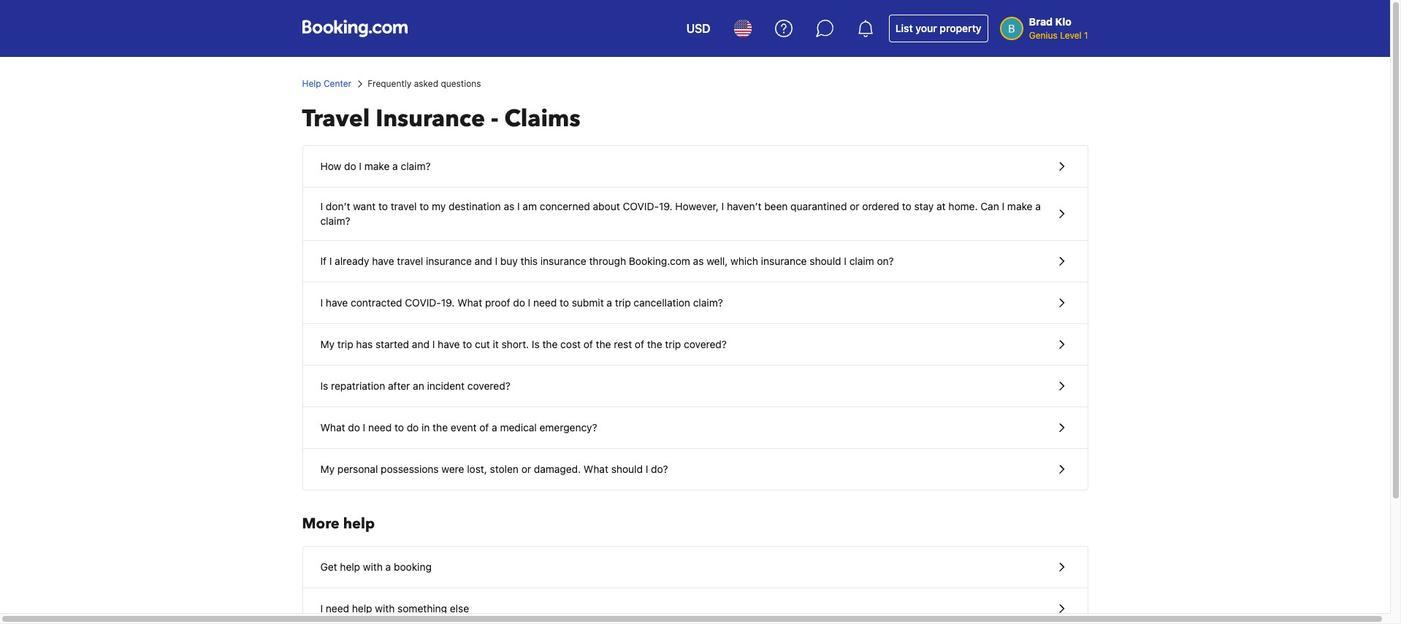 Task type: locate. For each thing, give the bounding box(es) containing it.
of right "event"
[[480, 422, 489, 434]]

trip right submit
[[615, 297, 631, 309]]

0 vertical spatial with
[[363, 561, 383, 574]]

lost,
[[467, 463, 487, 476]]

a left booking
[[386, 561, 391, 574]]

1 vertical spatial 19.
[[441, 297, 455, 309]]

0 horizontal spatial make
[[364, 160, 390, 172]]

help right 'more'
[[343, 514, 375, 534]]

help right get
[[340, 561, 360, 574]]

damaged.
[[534, 463, 581, 476]]

a right can
[[1036, 200, 1041, 213]]

claims
[[505, 103, 581, 135]]

0 vertical spatial and
[[475, 255, 492, 267]]

1 horizontal spatial 19.
[[659, 200, 673, 213]]

want
[[353, 200, 376, 213]]

the left cost
[[543, 338, 558, 351]]

help
[[343, 514, 375, 534], [340, 561, 360, 574], [352, 603, 372, 615]]

a inside the i don't want to travel to my destination as i am concerned about covid-19. however, i haven't been quarantined or ordered to stay at home. can i make a claim?
[[1036, 200, 1041, 213]]

were
[[442, 463, 464, 476]]

don't
[[326, 200, 350, 213]]

more help
[[302, 514, 375, 534]]

or left ordered
[[850, 200, 860, 213]]

about
[[593, 200, 620, 213]]

repatriation
[[331, 380, 385, 392]]

what left the proof
[[458, 297, 482, 309]]

travel left my
[[391, 200, 417, 213]]

need left submit
[[533, 297, 557, 309]]

0 horizontal spatial and
[[412, 338, 430, 351]]

to left in
[[395, 422, 404, 434]]

0 horizontal spatial of
[[480, 422, 489, 434]]

what
[[458, 297, 482, 309], [320, 422, 345, 434], [584, 463, 609, 476]]

2 horizontal spatial claim?
[[693, 297, 723, 309]]

trip
[[615, 297, 631, 309], [337, 338, 353, 351], [665, 338, 681, 351]]

help for get
[[340, 561, 360, 574]]

covid- right about on the top left
[[623, 200, 659, 213]]

covered?
[[684, 338, 727, 351], [468, 380, 511, 392]]

1 horizontal spatial or
[[850, 200, 860, 213]]

1 vertical spatial as
[[693, 255, 704, 267]]

1 vertical spatial my
[[320, 463, 335, 476]]

haven't
[[727, 200, 762, 213]]

1 vertical spatial help
[[340, 561, 360, 574]]

a
[[393, 160, 398, 172], [1036, 200, 1041, 213], [607, 297, 612, 309], [492, 422, 497, 434], [386, 561, 391, 574]]

buy
[[500, 255, 518, 267]]

1 horizontal spatial what
[[458, 297, 482, 309]]

0 vertical spatial as
[[504, 200, 515, 213]]

of right cost
[[584, 338, 593, 351]]

should left do?
[[611, 463, 643, 476]]

19. left however,
[[659, 200, 673, 213]]

1 horizontal spatial covid-
[[623, 200, 659, 213]]

started
[[376, 338, 409, 351]]

0 vertical spatial claim?
[[401, 160, 431, 172]]

or right stolen
[[522, 463, 531, 476]]

is
[[532, 338, 540, 351], [320, 380, 328, 392]]

asked
[[414, 78, 438, 89]]

list
[[896, 22, 913, 34]]

19.
[[659, 200, 673, 213], [441, 297, 455, 309]]

destination
[[449, 200, 501, 213]]

0 vertical spatial what
[[458, 297, 482, 309]]

0 horizontal spatial insurance
[[426, 255, 472, 267]]

i down repatriation on the bottom left
[[363, 422, 366, 434]]

claim? inside the i don't want to travel to my destination as i am concerned about covid-19. however, i haven't been quarantined or ordered to stay at home. can i make a claim?
[[320, 215, 350, 227]]

covid- inside the i don't want to travel to my destination as i am concerned about covid-19. however, i haven't been quarantined or ordered to stay at home. can i make a claim?
[[623, 200, 659, 213]]

with left something
[[375, 603, 395, 615]]

2 vertical spatial claim?
[[693, 297, 723, 309]]

make right can
[[1008, 200, 1033, 213]]

travel insurance - claims
[[302, 103, 581, 135]]

1 horizontal spatial make
[[1008, 200, 1033, 213]]

what up personal
[[320, 422, 345, 434]]

need down get
[[326, 603, 349, 615]]

1 horizontal spatial have
[[372, 255, 394, 267]]

travel
[[302, 103, 370, 135]]

0 vertical spatial help
[[343, 514, 375, 534]]

a left 'medical'
[[492, 422, 497, 434]]

travel for insurance
[[397, 255, 423, 267]]

proof
[[485, 297, 510, 309]]

need inside i have contracted covid-19. what proof do i need to submit a trip cancellation claim? button
[[533, 297, 557, 309]]

2 horizontal spatial trip
[[665, 338, 681, 351]]

2 my from the top
[[320, 463, 335, 476]]

travel up contracted
[[397, 255, 423, 267]]

should left claim
[[810, 255, 841, 267]]

0 vertical spatial should
[[810, 255, 841, 267]]

stay
[[915, 200, 934, 213]]

the left rest
[[596, 338, 611, 351]]

stolen
[[490, 463, 519, 476]]

0 horizontal spatial is
[[320, 380, 328, 392]]

covid-
[[623, 200, 659, 213], [405, 297, 441, 309]]

what do i need to do in the event of a medical emergency?
[[320, 422, 597, 434]]

need left in
[[368, 422, 392, 434]]

and
[[475, 255, 492, 267], [412, 338, 430, 351]]

of
[[584, 338, 593, 351], [635, 338, 644, 351], [480, 422, 489, 434]]

2 horizontal spatial of
[[635, 338, 644, 351]]

claim? down insurance
[[401, 160, 431, 172]]

1 horizontal spatial covered?
[[684, 338, 727, 351]]

my personal possessions were lost, stolen or damaged. what should i do?
[[320, 463, 668, 476]]

0 horizontal spatial what
[[320, 422, 345, 434]]

list your property link
[[889, 15, 988, 42]]

1 vertical spatial or
[[522, 463, 531, 476]]

0 vertical spatial 19.
[[659, 200, 673, 213]]

2 horizontal spatial have
[[438, 338, 460, 351]]

the right in
[[433, 422, 448, 434]]

0 horizontal spatial claim?
[[320, 215, 350, 227]]

0 horizontal spatial have
[[326, 297, 348, 309]]

2 horizontal spatial what
[[584, 463, 609, 476]]

travel
[[391, 200, 417, 213], [397, 255, 423, 267]]

make up want
[[364, 160, 390, 172]]

1 vertical spatial is
[[320, 380, 328, 392]]

a down insurance
[[393, 160, 398, 172]]

1 vertical spatial make
[[1008, 200, 1033, 213]]

have left contracted
[[326, 297, 348, 309]]

2 vertical spatial need
[[326, 603, 349, 615]]

well,
[[707, 255, 728, 267]]

with left booking
[[363, 561, 383, 574]]

help for more
[[343, 514, 375, 534]]

to left stay
[[902, 200, 912, 213]]

in
[[422, 422, 430, 434]]

1 horizontal spatial trip
[[615, 297, 631, 309]]

something
[[398, 603, 447, 615]]

have left cut
[[438, 338, 460, 351]]

rest
[[614, 338, 632, 351]]

help down get help with a booking
[[352, 603, 372, 615]]

my
[[320, 338, 335, 351], [320, 463, 335, 476]]

1 horizontal spatial insurance
[[541, 255, 587, 267]]

claim? down well,
[[693, 297, 723, 309]]

0 vertical spatial is
[[532, 338, 540, 351]]

0 vertical spatial covid-
[[623, 200, 659, 213]]

as left am
[[504, 200, 515, 213]]

1 vertical spatial need
[[368, 422, 392, 434]]

have right already
[[372, 255, 394, 267]]

0 horizontal spatial covid-
[[405, 297, 441, 309]]

a inside what do i need to do in the event of a medical emergency? button
[[492, 422, 497, 434]]

0 vertical spatial travel
[[391, 200, 417, 213]]

19. left the proof
[[441, 297, 455, 309]]

emergency?
[[540, 422, 597, 434]]

as left well,
[[693, 255, 704, 267]]

2 horizontal spatial need
[[533, 297, 557, 309]]

quarantined
[[791, 200, 847, 213]]

booking.com online hotel reservations image
[[302, 20, 407, 37]]

1 vertical spatial what
[[320, 422, 345, 434]]

i left do?
[[646, 463, 648, 476]]

do right how
[[344, 160, 356, 172]]

is right short.
[[532, 338, 540, 351]]

and right "started"
[[412, 338, 430, 351]]

to left my
[[420, 200, 429, 213]]

of right rest
[[635, 338, 644, 351]]

claim
[[850, 255, 874, 267]]

i right if
[[329, 255, 332, 267]]

trip left has
[[337, 338, 353, 351]]

a inside how do i make a claim? button
[[393, 160, 398, 172]]

do
[[344, 160, 356, 172], [513, 297, 525, 309], [348, 422, 360, 434], [407, 422, 419, 434]]

0 vertical spatial or
[[850, 200, 860, 213]]

1 horizontal spatial claim?
[[401, 160, 431, 172]]

i need help with something else button
[[303, 589, 1088, 625]]

to
[[379, 200, 388, 213], [420, 200, 429, 213], [902, 200, 912, 213], [560, 297, 569, 309], [463, 338, 472, 351], [395, 422, 404, 434]]

has
[[356, 338, 373, 351]]

0 vertical spatial make
[[364, 160, 390, 172]]

have
[[372, 255, 394, 267], [326, 297, 348, 309], [438, 338, 460, 351]]

0 horizontal spatial 19.
[[441, 297, 455, 309]]

0 horizontal spatial should
[[611, 463, 643, 476]]

covid- right contracted
[[405, 297, 441, 309]]

a right submit
[[607, 297, 612, 309]]

personal
[[337, 463, 378, 476]]

i left don't on the left top
[[320, 200, 323, 213]]

i right "started"
[[432, 338, 435, 351]]

1 horizontal spatial is
[[532, 338, 540, 351]]

insurance down my
[[426, 255, 472, 267]]

to inside button
[[395, 422, 404, 434]]

my for my personal possessions were lost, stolen or damaged. what should i do?
[[320, 463, 335, 476]]

what inside what do i need to do in the event of a medical emergency? button
[[320, 422, 345, 434]]

1 vertical spatial travel
[[397, 255, 423, 267]]

1 my from the top
[[320, 338, 335, 351]]

0 vertical spatial need
[[533, 297, 557, 309]]

0 vertical spatial my
[[320, 338, 335, 351]]

do?
[[651, 463, 668, 476]]

brad
[[1029, 15, 1053, 28]]

booking.com
[[629, 255, 690, 267]]

claim?
[[401, 160, 431, 172], [320, 215, 350, 227], [693, 297, 723, 309]]

travel inside the i don't want to travel to my destination as i am concerned about covid-19. however, i haven't been quarantined or ordered to stay at home. can i make a claim?
[[391, 200, 417, 213]]

covered? down cut
[[468, 380, 511, 392]]

i need help with something else
[[320, 603, 469, 615]]

i left buy
[[495, 255, 498, 267]]

what do i need to do in the event of a medical emergency? button
[[303, 408, 1088, 449]]

make inside the i don't want to travel to my destination as i am concerned about covid-19. however, i haven't been quarantined or ordered to stay at home. can i make a claim?
[[1008, 200, 1033, 213]]

my trip has started and i have to cut it short. is the cost of the rest of the trip covered?
[[320, 338, 727, 351]]

what right the "damaged."
[[584, 463, 609, 476]]

covered? down i have contracted covid-19. what proof do i need to submit a trip cancellation claim? button
[[684, 338, 727, 351]]

a inside i have contracted covid-19. what proof do i need to submit a trip cancellation claim? button
[[607, 297, 612, 309]]

1 vertical spatial claim?
[[320, 215, 350, 227]]

0 horizontal spatial as
[[504, 200, 515, 213]]

2 vertical spatial what
[[584, 463, 609, 476]]

is inside button
[[320, 380, 328, 392]]

i right how
[[359, 160, 362, 172]]

trip down cancellation
[[665, 338, 681, 351]]

i don't want to travel to my destination as i am concerned about covid-19. however, i haven't been quarantined or ordered to stay at home. can i make a claim? button
[[303, 188, 1088, 241]]

insurance right which
[[761, 255, 807, 267]]

0 horizontal spatial covered?
[[468, 380, 511, 392]]

the
[[543, 338, 558, 351], [596, 338, 611, 351], [647, 338, 662, 351], [433, 422, 448, 434]]

my
[[432, 200, 446, 213]]

my left has
[[320, 338, 335, 351]]

1 vertical spatial covered?
[[468, 380, 511, 392]]

however,
[[675, 200, 719, 213]]

claim? down don't on the left top
[[320, 215, 350, 227]]

my for my trip has started and i have to cut it short. is the cost of the rest of the trip covered?
[[320, 338, 335, 351]]

my left personal
[[320, 463, 335, 476]]

is left repatriation on the bottom left
[[320, 380, 328, 392]]

concerned
[[540, 200, 590, 213]]

0 vertical spatial covered?
[[684, 338, 727, 351]]

what inside my personal possessions were lost, stolen or damaged. what should i do? button
[[584, 463, 609, 476]]

and left buy
[[475, 255, 492, 267]]

0 horizontal spatial trip
[[337, 338, 353, 351]]

how
[[320, 160, 341, 172]]

0 horizontal spatial need
[[326, 603, 349, 615]]

do up personal
[[348, 422, 360, 434]]

2 horizontal spatial insurance
[[761, 255, 807, 267]]

insurance right this
[[541, 255, 587, 267]]

your
[[916, 22, 937, 34]]

booking
[[394, 561, 432, 574]]

-
[[491, 103, 499, 135]]

1 horizontal spatial need
[[368, 422, 392, 434]]

list your property
[[896, 22, 982, 34]]

frequently
[[368, 78, 412, 89]]



Task type: describe. For each thing, give the bounding box(es) containing it.
if i already have travel insurance and i buy this insurance through booking.com as well, which insurance should i claim on?
[[320, 255, 894, 267]]

to left cut
[[463, 338, 472, 351]]

possessions
[[381, 463, 439, 476]]

covered? inside button
[[684, 338, 727, 351]]

how do i make a claim?
[[320, 160, 431, 172]]

i have contracted covid-19. what proof do i need to submit a trip cancellation claim? button
[[303, 283, 1088, 324]]

0 horizontal spatial or
[[522, 463, 531, 476]]

i down if
[[320, 297, 323, 309]]

make inside how do i make a claim? button
[[364, 160, 390, 172]]

been
[[764, 200, 788, 213]]

center
[[324, 78, 352, 89]]

travel for to
[[391, 200, 417, 213]]

is repatriation after an incident covered? button
[[303, 366, 1088, 408]]

1
[[1084, 30, 1088, 41]]

to left submit
[[560, 297, 569, 309]]

covered? inside button
[[468, 380, 511, 392]]

property
[[940, 22, 982, 34]]

2 insurance from the left
[[541, 255, 587, 267]]

incident
[[427, 380, 465, 392]]

insurance
[[376, 103, 485, 135]]

2 vertical spatial help
[[352, 603, 372, 615]]

i left claim
[[844, 255, 847, 267]]

to right want
[[379, 200, 388, 213]]

short.
[[502, 338, 529, 351]]

else
[[450, 603, 469, 615]]

help center button
[[302, 77, 352, 91]]

i down get
[[320, 603, 323, 615]]

1 vertical spatial with
[[375, 603, 395, 615]]

more
[[302, 514, 340, 534]]

1 horizontal spatial and
[[475, 255, 492, 267]]

cut
[[475, 338, 490, 351]]

1 horizontal spatial should
[[810, 255, 841, 267]]

1 horizontal spatial as
[[693, 255, 704, 267]]

1 insurance from the left
[[426, 255, 472, 267]]

this
[[521, 255, 538, 267]]

get help with a booking
[[320, 561, 432, 574]]

1 vertical spatial and
[[412, 338, 430, 351]]

i right the proof
[[528, 297, 531, 309]]

genius
[[1029, 30, 1058, 41]]

medical
[[500, 422, 537, 434]]

through
[[589, 255, 626, 267]]

am
[[523, 200, 537, 213]]

already
[[335, 255, 369, 267]]

1 horizontal spatial of
[[584, 338, 593, 351]]

questions
[[441, 78, 481, 89]]

cancellation
[[634, 297, 691, 309]]

is inside button
[[532, 338, 540, 351]]

how do i make a claim? button
[[303, 146, 1088, 188]]

at
[[937, 200, 946, 213]]

i left "haven't"
[[722, 200, 724, 213]]

my personal possessions were lost, stolen or damaged. what should i do? button
[[303, 449, 1088, 490]]

on?
[[877, 255, 894, 267]]

can
[[981, 200, 999, 213]]

of inside button
[[480, 422, 489, 434]]

get
[[320, 561, 337, 574]]

0 vertical spatial have
[[372, 255, 394, 267]]

or inside the i don't want to travel to my destination as i am concerned about covid-19. however, i haven't been quarantined or ordered to stay at home. can i make a claim?
[[850, 200, 860, 213]]

event
[[451, 422, 477, 434]]

my trip has started and i have to cut it short. is the cost of the rest of the trip covered? button
[[303, 324, 1088, 366]]

if i already have travel insurance and i buy this insurance through booking.com as well, which insurance should i claim on? button
[[303, 241, 1088, 283]]

the right rest
[[647, 338, 662, 351]]

which
[[731, 255, 758, 267]]

usd
[[687, 22, 711, 35]]

need inside what do i need to do in the event of a medical emergency? button
[[368, 422, 392, 434]]

level
[[1060, 30, 1082, 41]]

a inside get help with a booking button
[[386, 561, 391, 574]]

2 vertical spatial have
[[438, 338, 460, 351]]

the inside button
[[433, 422, 448, 434]]

i left am
[[517, 200, 520, 213]]

do right the proof
[[513, 297, 525, 309]]

ordered
[[862, 200, 900, 213]]

i inside button
[[363, 422, 366, 434]]

3 insurance from the left
[[761, 255, 807, 267]]

1 vertical spatial have
[[326, 297, 348, 309]]

1 vertical spatial covid-
[[405, 297, 441, 309]]

as inside the i don't want to travel to my destination as i am concerned about covid-19. however, i haven't been quarantined or ordered to stay at home. can i make a claim?
[[504, 200, 515, 213]]

usd button
[[678, 11, 720, 46]]

help center
[[302, 78, 352, 89]]

do left in
[[407, 422, 419, 434]]

it
[[493, 338, 499, 351]]

brad klo genius level 1
[[1029, 15, 1088, 41]]

if
[[320, 255, 327, 267]]

i have contracted covid-19. what proof do i need to submit a trip cancellation claim?
[[320, 297, 723, 309]]

klo
[[1056, 15, 1072, 28]]

contracted
[[351, 297, 402, 309]]

help
[[302, 78, 321, 89]]

need inside i need help with something else button
[[326, 603, 349, 615]]

home.
[[949, 200, 978, 213]]

19. inside the i don't want to travel to my destination as i am concerned about covid-19. however, i haven't been quarantined or ordered to stay at home. can i make a claim?
[[659, 200, 673, 213]]

an
[[413, 380, 424, 392]]

trip inside i have contracted covid-19. what proof do i need to submit a trip cancellation claim? button
[[615, 297, 631, 309]]

after
[[388, 380, 410, 392]]

get help with a booking button
[[303, 547, 1088, 589]]

is repatriation after an incident covered?
[[320, 380, 511, 392]]

1 vertical spatial should
[[611, 463, 643, 476]]

i right can
[[1002, 200, 1005, 213]]

what inside i have contracted covid-19. what proof do i need to submit a trip cancellation claim? button
[[458, 297, 482, 309]]

submit
[[572, 297, 604, 309]]

frequently asked questions
[[368, 78, 481, 89]]



Task type: vqa. For each thing, say whether or not it's contained in the screenshot.
the to in My trip has started and I have to cut it short. Is the cost of the rest of the trip covered? button
yes



